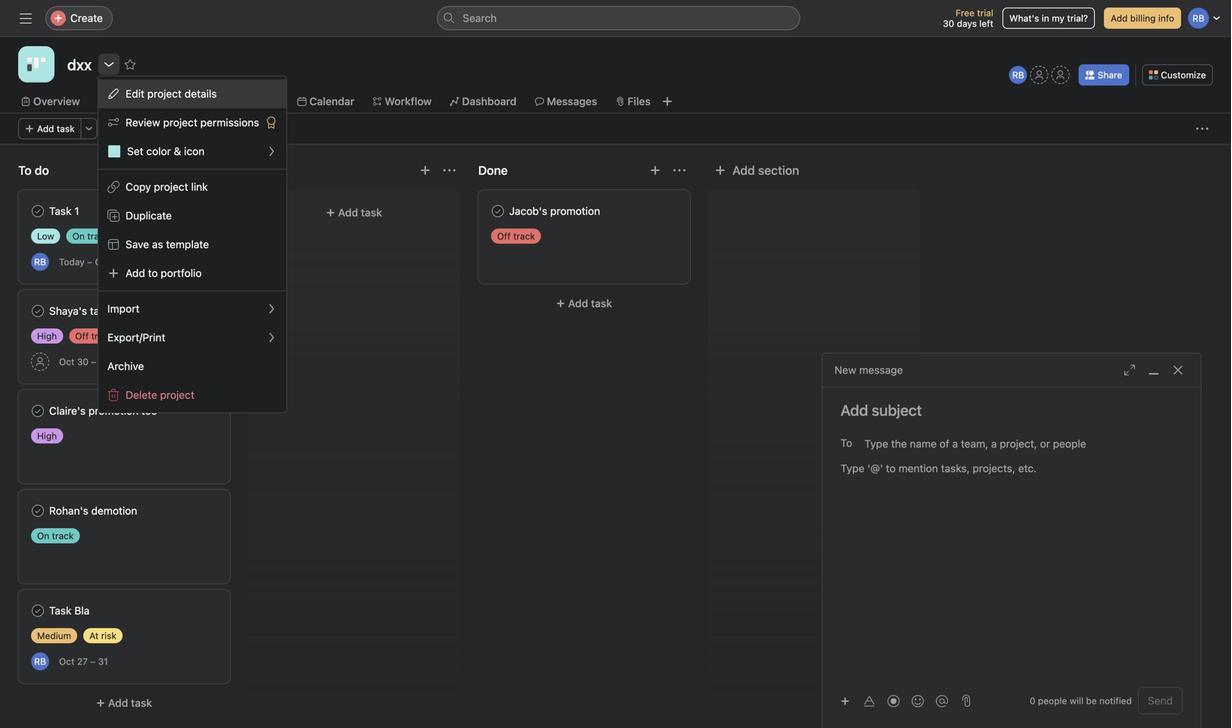 Task type: vqa. For each thing, say whether or not it's contained in the screenshot.
shaya's
yes



Task type: locate. For each thing, give the bounding box(es) containing it.
track down jacob's
[[514, 231, 535, 242]]

0 vertical spatial task
[[49, 205, 72, 217]]

1 add task image from the left
[[419, 164, 432, 176]]

track for jacob's promotion
[[514, 231, 535, 242]]

overview
[[33, 95, 80, 108]]

send button
[[1139, 687, 1183, 715]]

completed checkbox left jacob's
[[489, 202, 507, 220]]

more section actions image
[[674, 164, 686, 176]]

2 vertical spatial completed image
[[29, 602, 47, 620]]

completed image left jacob's
[[489, 202, 507, 220]]

Type the name of a team, a project, or people text field
[[865, 435, 1098, 453]]

completed image
[[29, 202, 47, 220], [489, 202, 507, 220], [29, 402, 47, 420]]

0 horizontal spatial off track
[[75, 331, 113, 341]]

1 right nov
[[118, 357, 123, 367]]

track for high
[[91, 331, 113, 341]]

show options image
[[103, 58, 115, 70]]

track up today – oct 30
[[87, 231, 109, 242]]

0 horizontal spatial on
[[37, 531, 49, 541]]

share
[[1098, 70, 1123, 80]]

Completed checkbox
[[29, 202, 47, 220], [489, 202, 507, 220], [29, 602, 47, 620]]

oct left nov
[[59, 357, 75, 367]]

import
[[108, 302, 140, 315]]

2 vertical spatial –
[[90, 656, 96, 667]]

1 vertical spatial –
[[91, 357, 96, 367]]

off track for high
[[75, 331, 113, 341]]

high down shaya's
[[37, 331, 57, 341]]

– left nov
[[91, 357, 96, 367]]

toolbar
[[835, 690, 956, 712]]

0 horizontal spatial add task image
[[419, 164, 432, 176]]

add task image for doing
[[419, 164, 432, 176]]

add task image
[[189, 164, 201, 176]]

close image
[[1173, 364, 1185, 376]]

1 horizontal spatial add task image
[[650, 164, 662, 176]]

rb
[[1013, 70, 1025, 80], [34, 257, 46, 267], [34, 656, 46, 667]]

None text field
[[64, 51, 96, 78]]

3 completed image from the top
[[29, 602, 47, 620]]

track
[[87, 231, 109, 242], [514, 231, 535, 242], [91, 331, 113, 341], [52, 531, 74, 541]]

nov
[[99, 357, 116, 367]]

add task image
[[419, 164, 432, 176], [650, 164, 662, 176]]

add to portfolio
[[126, 267, 202, 279]]

high down the claire's
[[37, 431, 57, 441]]

completed image left rohan's
[[29, 502, 47, 520]]

1 vertical spatial rb
[[34, 257, 46, 267]]

rb down what's
[[1013, 70, 1025, 80]]

on track
[[72, 231, 109, 242], [37, 531, 74, 541]]

1 vertical spatial rb button
[[31, 253, 49, 271]]

save as template
[[126, 238, 209, 251]]

duplicate
[[126, 209, 172, 222]]

2 vertical spatial rb button
[[31, 653, 49, 671]]

task left bla at the left bottom of the page
[[49, 605, 72, 617]]

1 horizontal spatial 1
[[118, 357, 123, 367]]

project for link
[[154, 181, 188, 193]]

oct 27 – 31
[[59, 656, 108, 667]]

1
[[74, 205, 79, 217], [118, 357, 123, 367]]

add task image left more section actions icon
[[650, 164, 662, 176]]

2 horizontal spatial 30
[[943, 18, 955, 29]]

files link
[[616, 93, 651, 110]]

rb down medium at the bottom
[[34, 656, 46, 667]]

add inside button
[[1111, 13, 1128, 23]]

rb button
[[1010, 66, 1028, 84], [31, 253, 49, 271], [31, 653, 49, 671]]

completed checkbox up low
[[29, 202, 47, 220]]

1 vertical spatial on track
[[37, 531, 74, 541]]

add task
[[37, 123, 75, 134], [338, 206, 382, 219], [568, 297, 613, 310], [108, 697, 152, 709]]

completed image up low
[[29, 202, 47, 220]]

task up low
[[49, 205, 72, 217]]

completed checkbox left the claire's
[[29, 402, 47, 420]]

1 horizontal spatial promotion
[[551, 205, 601, 217]]

oct left 27
[[59, 656, 75, 667]]

0 vertical spatial rb button
[[1010, 66, 1028, 84]]

more section actions image
[[444, 164, 456, 176]]

oct right today
[[95, 257, 111, 267]]

1 horizontal spatial on
[[72, 231, 85, 242]]

completed image for to do
[[29, 202, 47, 220]]

Completed checkbox
[[29, 302, 47, 320], [29, 402, 47, 420], [29, 502, 47, 520]]

on track for rohan's demotion
[[37, 531, 74, 541]]

at mention image
[[936, 695, 949, 707]]

completed image up medium at the bottom
[[29, 602, 47, 620]]

list
[[110, 95, 129, 108]]

on track for low
[[72, 231, 109, 242]]

off track up oct 30 – nov 1
[[75, 331, 113, 341]]

2 vertical spatial 30
[[77, 357, 89, 367]]

rb button down low
[[31, 253, 49, 271]]

rb for task 1
[[34, 257, 46, 267]]

1 vertical spatial completed checkbox
[[29, 402, 47, 420]]

track down rohan's
[[52, 531, 74, 541]]

1 horizontal spatial off track
[[497, 231, 535, 242]]

off track for jacob's promotion
[[497, 231, 535, 242]]

off for high
[[75, 331, 89, 341]]

review project permissions
[[126, 116, 259, 129]]

1 horizontal spatial off
[[497, 231, 511, 242]]

shaya's tasks
[[49, 305, 116, 317]]

1 horizontal spatial 30
[[113, 257, 125, 267]]

too
[[141, 405, 157, 417]]

0 vertical spatial oct
[[95, 257, 111, 267]]

2 completed image from the top
[[29, 502, 47, 520]]

to
[[148, 267, 158, 279]]

rb button for task 1
[[31, 253, 49, 271]]

1 vertical spatial task
[[49, 605, 72, 617]]

1 vertical spatial high
[[37, 431, 57, 441]]

30 left to
[[113, 257, 125, 267]]

1 up today
[[74, 205, 79, 217]]

timeline
[[237, 95, 279, 108]]

2 vertical spatial rb
[[34, 656, 46, 667]]

what's in my trial?
[[1010, 13, 1089, 23]]

1 completed image from the top
[[29, 302, 47, 320]]

0 vertical spatial rb
[[1013, 70, 1025, 80]]

0 horizontal spatial 30
[[77, 357, 89, 367]]

claire's promotion too
[[49, 405, 157, 417]]

send
[[1148, 695, 1173, 707]]

promotion for claire's
[[89, 405, 139, 417]]

on track down rohan's
[[37, 531, 74, 541]]

0 vertical spatial on track
[[72, 231, 109, 242]]

– left 31
[[90, 656, 96, 667]]

free trial 30 days left
[[943, 8, 994, 29]]

info
[[1159, 13, 1175, 23]]

rb down low
[[34, 257, 46, 267]]

edit project details
[[126, 87, 217, 100]]

1 task from the top
[[49, 205, 72, 217]]

2 vertical spatial completed checkbox
[[29, 502, 47, 520]]

off down jacob's
[[497, 231, 511, 242]]

0 horizontal spatial off
[[75, 331, 89, 341]]

track down tasks
[[91, 331, 113, 341]]

0 vertical spatial high
[[37, 331, 57, 341]]

expand sidebar image
[[20, 12, 32, 24]]

add inside 'button'
[[733, 163, 755, 178]]

project right edit
[[147, 87, 182, 100]]

completed checkbox left shaya's
[[29, 302, 47, 320]]

jacob's
[[509, 205, 548, 217]]

0 vertical spatial 30
[[943, 18, 955, 29]]

2 add task image from the left
[[650, 164, 662, 176]]

project right the delete
[[160, 389, 195, 401]]

1 vertical spatial promotion
[[89, 405, 139, 417]]

task for task 1
[[49, 205, 72, 217]]

completed image for shaya's
[[29, 302, 47, 320]]

completed checkbox left rohan's
[[29, 502, 47, 520]]

dialog
[[823, 354, 1201, 728]]

toolbar inside dialog
[[835, 690, 956, 712]]

on down rohan's
[[37, 531, 49, 541]]

0 vertical spatial promotion
[[551, 205, 601, 217]]

more actions image
[[85, 124, 94, 133]]

today
[[59, 257, 85, 267]]

off
[[497, 231, 511, 242], [75, 331, 89, 341]]

create button
[[45, 6, 113, 30]]

icon
[[184, 145, 205, 157]]

0 vertical spatial off track
[[497, 231, 535, 242]]

promotion right jacob's
[[551, 205, 601, 217]]

1 vertical spatial off track
[[75, 331, 113, 341]]

off track down jacob's
[[497, 231, 535, 242]]

rb button down what's
[[1010, 66, 1028, 84]]

promotion down the delete
[[89, 405, 139, 417]]

project inside edit project details 'menu item'
[[147, 87, 182, 100]]

oct
[[95, 257, 111, 267], [59, 357, 75, 367], [59, 656, 75, 667]]

delete project
[[126, 389, 195, 401]]

track for low
[[87, 231, 109, 242]]

0 vertical spatial on
[[72, 231, 85, 242]]

rb button down medium at the bottom
[[31, 653, 49, 671]]

– for tasks
[[91, 357, 96, 367]]

add task button
[[18, 118, 81, 139], [257, 199, 451, 226], [478, 290, 690, 317], [18, 690, 230, 717]]

on up today
[[72, 231, 85, 242]]

trial?
[[1068, 13, 1089, 23]]

0 vertical spatial completed checkbox
[[29, 302, 47, 320]]

– right today
[[87, 257, 92, 267]]

in
[[1042, 13, 1050, 23]]

on track up today – oct 30
[[72, 231, 109, 242]]

project left "link" at the top
[[154, 181, 188, 193]]

task
[[57, 123, 75, 134], [361, 206, 382, 219], [591, 297, 613, 310], [131, 697, 152, 709]]

promotion
[[551, 205, 601, 217], [89, 405, 139, 417]]

1 vertical spatial oct
[[59, 357, 75, 367]]

0
[[1030, 696, 1036, 706]]

0 vertical spatial completed image
[[29, 302, 47, 320]]

completed checkbox for to do
[[29, 202, 47, 220]]

0 horizontal spatial promotion
[[89, 405, 139, 417]]

high
[[37, 331, 57, 341], [37, 431, 57, 441]]

3 completed checkbox from the top
[[29, 502, 47, 520]]

delete
[[126, 389, 157, 401]]

oct for bla
[[59, 656, 75, 667]]

1 completed checkbox from the top
[[29, 302, 47, 320]]

1 vertical spatial completed image
[[29, 502, 47, 520]]

2 vertical spatial oct
[[59, 656, 75, 667]]

dashboard link
[[450, 93, 517, 110]]

edit
[[126, 87, 145, 100]]

2 completed checkbox from the top
[[29, 402, 47, 420]]

messages link
[[535, 93, 598, 110]]

permissions
[[200, 116, 259, 129]]

add task image left more section actions image
[[419, 164, 432, 176]]

0 vertical spatial –
[[87, 257, 92, 267]]

portfolio
[[161, 267, 202, 279]]

1 vertical spatial 1
[[118, 357, 123, 367]]

medium
[[37, 631, 71, 641]]

30 left nov
[[77, 357, 89, 367]]

1 high from the top
[[37, 331, 57, 341]]

project down board
[[163, 116, 198, 129]]

create
[[70, 12, 103, 24]]

completed image
[[29, 302, 47, 320], [29, 502, 47, 520], [29, 602, 47, 620]]

formatting image
[[864, 695, 876, 707]]

0 vertical spatial 1
[[74, 205, 79, 217]]

0 horizontal spatial 1
[[74, 205, 79, 217]]

task
[[49, 205, 72, 217], [49, 605, 72, 617]]

add
[[1111, 13, 1128, 23], [37, 123, 54, 134], [733, 163, 755, 178], [338, 206, 358, 219], [126, 267, 145, 279], [568, 297, 588, 310], [108, 697, 128, 709]]

1 vertical spatial on
[[37, 531, 49, 541]]

calendar link
[[297, 93, 355, 110]]

to
[[841, 437, 853, 449]]

off down shaya's tasks
[[75, 331, 89, 341]]

completed image left shaya's
[[29, 302, 47, 320]]

set color & icon
[[127, 145, 205, 157]]

2 task from the top
[[49, 605, 72, 617]]

edit project details menu item
[[98, 79, 287, 108]]

what's
[[1010, 13, 1040, 23]]

1 vertical spatial off
[[75, 331, 89, 341]]

30 left days
[[943, 18, 955, 29]]

on
[[72, 231, 85, 242], [37, 531, 49, 541]]

0 vertical spatial off
[[497, 231, 511, 242]]



Task type: describe. For each thing, give the bounding box(es) containing it.
list link
[[98, 93, 129, 110]]

as
[[152, 238, 163, 251]]

add to starred image
[[124, 58, 136, 70]]

on for low
[[72, 231, 85, 242]]

1 vertical spatial 30
[[113, 257, 125, 267]]

dashboard
[[462, 95, 517, 108]]

done
[[478, 163, 508, 178]]

copy
[[126, 181, 151, 193]]

add section button
[[709, 157, 806, 184]]

color
[[146, 145, 171, 157]]

emoji image
[[912, 695, 924, 707]]

workflow link
[[373, 93, 432, 110]]

board link
[[147, 93, 189, 110]]

completed image left the claire's
[[29, 402, 47, 420]]

low
[[37, 231, 54, 242]]

my
[[1052, 13, 1065, 23]]

to do
[[18, 163, 49, 178]]

Add subject text field
[[823, 400, 1201, 421]]

template
[[166, 238, 209, 251]]

oct 30 – nov 1
[[59, 357, 123, 367]]

demotion
[[91, 505, 137, 517]]

completed image for task
[[29, 602, 47, 620]]

at
[[89, 631, 99, 641]]

people
[[1039, 696, 1068, 706]]

completed checkbox for rohan's
[[29, 502, 47, 520]]

be
[[1087, 696, 1097, 706]]

tasks
[[90, 305, 116, 317]]

project for details
[[147, 87, 182, 100]]

rb button for task bla
[[31, 653, 49, 671]]

details
[[185, 87, 217, 100]]

task for task bla
[[49, 605, 72, 617]]

dialog containing new message
[[823, 354, 1201, 728]]

search button
[[437, 6, 801, 30]]

search
[[463, 12, 497, 24]]

billing
[[1131, 13, 1156, 23]]

customize
[[1162, 70, 1207, 80]]

on for rohan's demotion
[[37, 531, 49, 541]]

doing
[[248, 163, 281, 178]]

trial
[[978, 8, 994, 18]]

search list box
[[437, 6, 801, 30]]

timeline link
[[225, 93, 279, 110]]

completed checkbox for shaya's
[[29, 302, 47, 320]]

more actions image
[[1197, 123, 1209, 135]]

messages
[[547, 95, 598, 108]]

oct for tasks
[[59, 357, 75, 367]]

customize button
[[1143, 64, 1214, 86]]

set
[[127, 145, 144, 157]]

completed checkbox for done
[[489, 202, 507, 220]]

completed checkbox up medium at the bottom
[[29, 602, 47, 620]]

2 high from the top
[[37, 431, 57, 441]]

claire's
[[49, 405, 86, 417]]

shaya's
[[49, 305, 87, 317]]

board image
[[27, 55, 45, 73]]

rohan's demotion
[[49, 505, 137, 517]]

add billing info button
[[1105, 8, 1182, 29]]

project for permissions
[[163, 116, 198, 129]]

27
[[77, 656, 88, 667]]

completed image for done
[[489, 202, 507, 220]]

add task image for done
[[650, 164, 662, 176]]

– for bla
[[90, 656, 96, 667]]

off for jacob's promotion
[[497, 231, 511, 242]]

board
[[159, 95, 189, 108]]

record a video image
[[888, 695, 900, 707]]

today – oct 30
[[59, 257, 125, 267]]

notified
[[1100, 696, 1132, 706]]

expand popout to full screen image
[[1124, 364, 1136, 376]]

at risk
[[89, 631, 117, 641]]

0 people will be notified
[[1030, 696, 1132, 706]]

new message
[[835, 364, 904, 376]]

task 1
[[49, 205, 79, 217]]

what's in my trial? button
[[1003, 8, 1095, 29]]

review
[[126, 116, 160, 129]]

export/print
[[108, 331, 165, 344]]

insert an object image
[[841, 697, 850, 706]]

share button
[[1079, 64, 1130, 86]]

risk
[[101, 631, 117, 641]]

copy project link
[[126, 181, 208, 193]]

minimize image
[[1148, 364, 1161, 376]]

rb for task bla
[[34, 656, 46, 667]]

bla
[[74, 605, 90, 617]]

30 inside free trial 30 days left
[[943, 18, 955, 29]]

workflow
[[385, 95, 432, 108]]

add billing info
[[1111, 13, 1175, 23]]

add section
[[733, 163, 800, 178]]

rohan's
[[49, 505, 88, 517]]

&
[[174, 145, 181, 157]]

jacob's promotion
[[509, 205, 601, 217]]

promotion for jacob's
[[551, 205, 601, 217]]

link
[[191, 181, 208, 193]]

will
[[1070, 696, 1084, 706]]

completed checkbox for claire's
[[29, 402, 47, 420]]

calendar
[[310, 95, 355, 108]]

track for rohan's demotion
[[52, 531, 74, 541]]

task bla
[[49, 605, 90, 617]]

section
[[758, 163, 800, 178]]

completed image for rohan's
[[29, 502, 47, 520]]

add tab image
[[662, 95, 674, 108]]

files
[[628, 95, 651, 108]]

left
[[980, 18, 994, 29]]

free
[[956, 8, 975, 18]]

overview link
[[21, 93, 80, 110]]

days
[[957, 18, 977, 29]]

archive
[[108, 360, 144, 372]]

31
[[98, 656, 108, 667]]

save
[[126, 238, 149, 251]]



